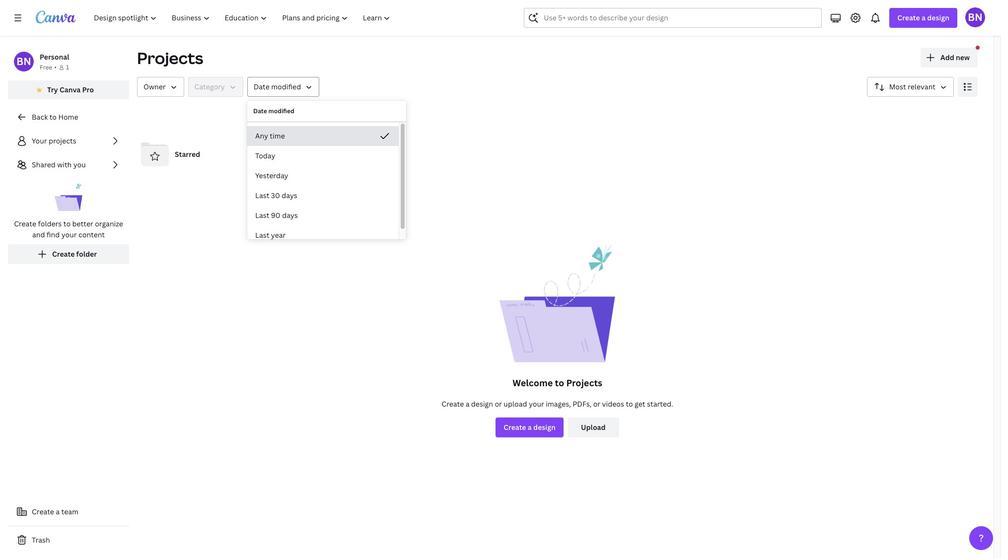Task type: vqa. For each thing, say whether or not it's contained in the screenshot.
Lilac
no



Task type: locate. For each thing, give the bounding box(es) containing it.
date modified
[[254, 82, 301, 91], [253, 107, 294, 115]]

design left the "upload" at the bottom of page
[[471, 399, 493, 409]]

welcome
[[513, 377, 553, 389]]

home
[[58, 112, 78, 122]]

0 vertical spatial your
[[61, 230, 77, 239]]

days right 30
[[282, 191, 297, 200]]

create inside dropdown button
[[898, 13, 920, 22]]

a left the "upload" at the bottom of page
[[466, 399, 470, 409]]

2 horizontal spatial design
[[927, 13, 950, 22]]

last left 90
[[255, 211, 269, 220]]

get
[[635, 399, 645, 409]]

create a design
[[898, 13, 950, 22], [504, 423, 556, 432]]

to right back
[[49, 112, 57, 122]]

2 last from the top
[[255, 211, 269, 220]]

list box
[[247, 126, 399, 245]]

create folders to better organize and find your content
[[14, 219, 123, 239]]

upload button
[[568, 418, 619, 438]]

None search field
[[524, 8, 822, 28]]

or left the "upload" at the bottom of page
[[495, 399, 502, 409]]

last 30 days option
[[247, 186, 399, 206]]

1 vertical spatial design
[[471, 399, 493, 409]]

2 date modified from the top
[[253, 107, 294, 115]]

days inside the last 30 days button
[[282, 191, 297, 200]]

create a team button
[[8, 502, 129, 522]]

1 horizontal spatial create a design
[[898, 13, 950, 22]]

1
[[66, 63, 69, 72]]

projects
[[137, 47, 203, 69], [566, 377, 602, 389]]

ben nelson element
[[14, 52, 34, 72]]

your right find
[[61, 230, 77, 239]]

last left year
[[255, 230, 269, 240]]

last for last 30 days
[[255, 191, 269, 200]]

2 or from the left
[[593, 399, 600, 409]]

your right the "upload" at the bottom of page
[[529, 399, 544, 409]]

1 vertical spatial date
[[253, 107, 267, 115]]

2 vertical spatial last
[[255, 230, 269, 240]]

1 horizontal spatial design
[[533, 423, 556, 432]]

date up any
[[253, 107, 267, 115]]

design inside button
[[533, 423, 556, 432]]

canva
[[60, 85, 81, 94]]

design down create a design or upload your images, pdfs, or videos to get started.
[[533, 423, 556, 432]]

images,
[[546, 399, 571, 409]]

3 last from the top
[[255, 230, 269, 240]]

create a design for create a design dropdown button
[[898, 13, 950, 22]]

0 horizontal spatial design
[[471, 399, 493, 409]]

0 horizontal spatial or
[[495, 399, 502, 409]]

back to home
[[32, 112, 78, 122]]

Category button
[[188, 77, 243, 97]]

or right pdfs,
[[593, 399, 600, 409]]

2 vertical spatial design
[[533, 423, 556, 432]]

0 vertical spatial days
[[282, 191, 297, 200]]

days inside last 90 days button
[[282, 211, 298, 220]]

organize
[[95, 219, 123, 228]]

Owner button
[[137, 77, 184, 97]]

create a design inside dropdown button
[[898, 13, 950, 22]]

0 vertical spatial create a design
[[898, 13, 950, 22]]

to left better
[[63, 219, 71, 228]]

bn button
[[965, 7, 985, 27]]

date right category button
[[254, 82, 270, 91]]

create a design button
[[496, 418, 564, 438]]

last
[[255, 191, 269, 200], [255, 211, 269, 220], [255, 230, 269, 240]]

today option
[[247, 146, 399, 166]]

last left 30
[[255, 191, 269, 200]]

new
[[956, 53, 970, 62]]

ben nelson image
[[965, 7, 985, 27], [965, 7, 985, 27]]

owner
[[144, 82, 166, 91]]

relevant
[[908, 82, 936, 91]]

list
[[8, 131, 129, 264]]

create inside the create folders to better organize and find your content
[[14, 219, 36, 228]]

trash link
[[8, 530, 129, 550]]

0 horizontal spatial your
[[61, 230, 77, 239]]

0 horizontal spatial create a design
[[504, 423, 556, 432]]

to
[[49, 112, 57, 122], [63, 219, 71, 228], [555, 377, 564, 389], [626, 399, 633, 409]]

1 date modified from the top
[[254, 82, 301, 91]]

you
[[73, 160, 86, 169]]

try canva pro button
[[8, 80, 129, 99]]

last inside button
[[255, 230, 269, 240]]

modified inside button
[[271, 82, 301, 91]]

create
[[898, 13, 920, 22], [14, 219, 36, 228], [52, 249, 75, 259], [442, 399, 464, 409], [504, 423, 526, 432], [32, 507, 54, 516]]

0 vertical spatial last
[[255, 191, 269, 200]]

any time
[[255, 131, 285, 141]]

your
[[61, 230, 77, 239], [529, 399, 544, 409]]

design left bn dropdown button on the right of page
[[927, 13, 950, 22]]

a
[[922, 13, 926, 22], [466, 399, 470, 409], [528, 423, 532, 432], [56, 507, 60, 516]]

0 vertical spatial date
[[254, 82, 270, 91]]

folder
[[76, 249, 97, 259]]

1 vertical spatial projects
[[566, 377, 602, 389]]

create a design up add
[[898, 13, 950, 22]]

category
[[194, 82, 225, 91]]

1 vertical spatial days
[[282, 211, 298, 220]]

1 vertical spatial last
[[255, 211, 269, 220]]

your
[[32, 136, 47, 146]]

to inside the create folders to better organize and find your content
[[63, 219, 71, 228]]

to left get
[[626, 399, 633, 409]]

design
[[927, 13, 950, 22], [471, 399, 493, 409], [533, 423, 556, 432]]

last for last 90 days
[[255, 211, 269, 220]]

1 vertical spatial create a design
[[504, 423, 556, 432]]

days
[[282, 191, 297, 200], [282, 211, 298, 220]]

1 horizontal spatial your
[[529, 399, 544, 409]]

30
[[271, 191, 280, 200]]

a up add new dropdown button
[[922, 13, 926, 22]]

welcome to projects
[[513, 377, 602, 389]]

1 last from the top
[[255, 191, 269, 200]]

projects up pdfs,
[[566, 377, 602, 389]]

free •
[[40, 63, 57, 72]]

and
[[32, 230, 45, 239]]

0 vertical spatial date modified
[[254, 82, 301, 91]]

1 horizontal spatial projects
[[566, 377, 602, 389]]

1 date from the top
[[254, 82, 270, 91]]

time
[[270, 131, 285, 141]]

1 vertical spatial date modified
[[253, 107, 294, 115]]

your projects link
[[8, 131, 129, 151]]

0 vertical spatial modified
[[271, 82, 301, 91]]

yesterday option
[[247, 166, 399, 186]]

modified
[[271, 82, 301, 91], [268, 107, 294, 115]]

last 90 days button
[[247, 206, 399, 225]]

or
[[495, 399, 502, 409], [593, 399, 600, 409]]

0 vertical spatial projects
[[137, 47, 203, 69]]

create a design inside button
[[504, 423, 556, 432]]

upload
[[504, 399, 527, 409]]

last inside option
[[255, 191, 269, 200]]

days right 90
[[282, 211, 298, 220]]

try
[[47, 85, 58, 94]]

0 vertical spatial design
[[927, 13, 950, 22]]

add
[[941, 53, 954, 62]]

shared with you
[[32, 160, 86, 169]]

most
[[889, 82, 906, 91]]

date
[[254, 82, 270, 91], [253, 107, 267, 115]]

design inside dropdown button
[[927, 13, 950, 22]]

add new
[[941, 53, 970, 62]]

create a design down the "upload" at the bottom of page
[[504, 423, 556, 432]]

today button
[[247, 146, 399, 166]]

upload
[[581, 423, 606, 432]]

1 horizontal spatial or
[[593, 399, 600, 409]]

date modified inside button
[[254, 82, 301, 91]]

year
[[271, 230, 286, 240]]

projects up the owner button
[[137, 47, 203, 69]]

any time option
[[247, 126, 399, 146]]



Task type: describe. For each thing, give the bounding box(es) containing it.
design for create a design button
[[533, 423, 556, 432]]

any
[[255, 131, 268, 141]]

create folder
[[52, 249, 97, 259]]

last year
[[255, 230, 286, 240]]

Sort by button
[[867, 77, 954, 97]]

most relevant
[[889, 82, 936, 91]]

starred link
[[137, 137, 271, 172]]

1 vertical spatial your
[[529, 399, 544, 409]]

1 vertical spatial modified
[[268, 107, 294, 115]]

last 90 days option
[[247, 206, 399, 225]]

create a design button
[[890, 8, 957, 28]]

starred
[[175, 149, 200, 159]]

2 date from the top
[[253, 107, 267, 115]]

find
[[47, 230, 60, 239]]

yesterday
[[255, 171, 288, 180]]

last 30 days button
[[247, 186, 399, 206]]

90
[[271, 211, 280, 220]]

a inside dropdown button
[[922, 13, 926, 22]]

folders
[[38, 219, 62, 228]]

0 horizontal spatial projects
[[137, 47, 203, 69]]

started.
[[647, 399, 673, 409]]

a down create a design or upload your images, pdfs, or videos to get started.
[[528, 423, 532, 432]]

create a design for create a design button
[[504, 423, 556, 432]]

days for last 30 days
[[282, 191, 297, 200]]

date inside button
[[254, 82, 270, 91]]

pdfs,
[[573, 399, 592, 409]]

list box containing any time
[[247, 126, 399, 245]]

any time button
[[247, 126, 399, 146]]

better
[[72, 219, 93, 228]]

create folder button
[[8, 244, 129, 264]]

design for create a design dropdown button
[[927, 13, 950, 22]]

to up images,
[[555, 377, 564, 389]]

shared
[[32, 160, 55, 169]]

content
[[78, 230, 105, 239]]

try canva pro
[[47, 85, 94, 94]]

with
[[57, 160, 72, 169]]

create a team
[[32, 507, 78, 516]]

add new button
[[921, 48, 978, 68]]

•
[[54, 63, 57, 72]]

last 90 days
[[255, 211, 298, 220]]

1 or from the left
[[495, 399, 502, 409]]

today
[[255, 151, 275, 160]]

last for last year
[[255, 230, 269, 240]]

Search search field
[[544, 8, 802, 27]]

videos
[[602, 399, 624, 409]]

last year option
[[247, 225, 399, 245]]

your inside the create folders to better organize and find your content
[[61, 230, 77, 239]]

back to home link
[[8, 107, 129, 127]]

last year button
[[247, 225, 399, 245]]

free
[[40, 63, 52, 72]]

top level navigation element
[[87, 8, 399, 28]]

Date modified button
[[247, 77, 319, 97]]

list containing your projects
[[8, 131, 129, 264]]

create a design or upload your images, pdfs, or videos to get started.
[[442, 399, 673, 409]]

yesterday button
[[247, 166, 399, 186]]

pro
[[82, 85, 94, 94]]

back
[[32, 112, 48, 122]]

a left team
[[56, 507, 60, 516]]

shared with you link
[[8, 155, 129, 175]]

projects
[[49, 136, 76, 146]]

your projects
[[32, 136, 76, 146]]

last 30 days
[[255, 191, 297, 200]]

trash
[[32, 535, 50, 545]]

personal
[[40, 52, 69, 62]]

team
[[61, 507, 78, 516]]

ben nelson image
[[14, 52, 34, 72]]

days for last 90 days
[[282, 211, 298, 220]]



